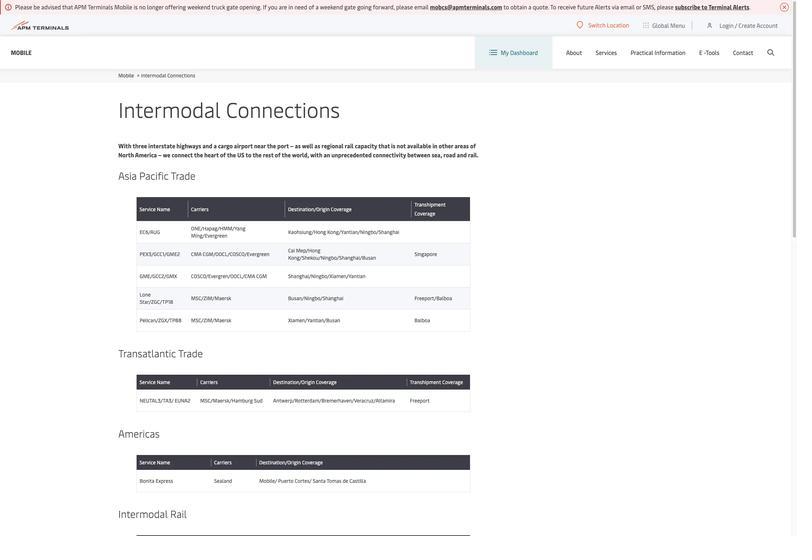 Task type: locate. For each thing, give the bounding box(es) containing it.
0 horizontal spatial weekend
[[188, 3, 211, 11]]

2 vertical spatial service name
[[140, 459, 170, 466]]

castilla
[[350, 477, 366, 484]]

1 vertical spatial service
[[140, 379, 156, 386]]

3 name from the top
[[157, 459, 170, 466]]

msc/zim/maersk for pelican/zgx/tp88
[[191, 317, 232, 324]]

destination/origin coverage up 'puerto'
[[260, 459, 323, 466]]

to left obtain
[[504, 3, 510, 11]]

2 vertical spatial destination/origin coverage
[[260, 459, 323, 466]]

apm
[[74, 3, 87, 11]]

– left we
[[158, 151, 162, 159]]

mobile for mobile > intermodal connections
[[118, 72, 134, 79]]

with
[[118, 142, 132, 150]]

about button
[[567, 36, 583, 69]]

0 vertical spatial name
[[157, 206, 170, 213]]

name
[[157, 206, 170, 213], [157, 379, 170, 386], [157, 459, 170, 466]]

0 vertical spatial in
[[289, 3, 293, 11]]

service up bonita on the bottom
[[140, 459, 156, 466]]

transatlantic
[[118, 346, 176, 360]]

be
[[34, 3, 40, 11]]

my
[[501, 48, 509, 56]]

alerts left via
[[596, 3, 611, 11]]

interstate
[[149, 142, 175, 150]]

2 vertical spatial service
[[140, 459, 156, 466]]

highways
[[177, 142, 201, 150]]

location
[[608, 21, 630, 29]]

please
[[397, 3, 413, 11], [658, 3, 674, 11]]

cosco/evergren/oocl/cma cgm
[[191, 273, 267, 280]]

1 msc/zim/maersk from the top
[[191, 295, 232, 302]]

1 horizontal spatial is
[[392, 142, 396, 150]]

transatlantic trade
[[118, 346, 203, 360]]

1 vertical spatial –
[[158, 151, 162, 159]]

is inside with three interstate highways and a cargo airport near the port – as well as regional rail capacity that is not available in other areas of north america – we connect the heart of the us to the rest of the world, with an unprecedented connectivity between sea, road and rail.
[[392, 142, 396, 150]]

please right forward,
[[397, 3, 413, 11]]

3 service name from the top
[[140, 459, 170, 466]]

1 horizontal spatial in
[[433, 142, 438, 150]]

a up heart
[[214, 142, 217, 150]]

mobile
[[115, 3, 132, 11], [11, 48, 32, 56], [118, 72, 134, 79]]

1 horizontal spatial gate
[[345, 3, 356, 11]]

1 horizontal spatial connections
[[226, 95, 340, 123]]

1 vertical spatial destination/origin
[[274, 379, 315, 386]]

0 horizontal spatial and
[[203, 142, 213, 150]]

menu
[[671, 21, 686, 29]]

– right port
[[291, 142, 294, 150]]

please be advised that apm terminals mobile is no longer offering weekend truck gate opening. if you are in need of a weekend gate going forward, please email mobcs@apmterminals.com to obtain a quote. to receive future alerts via email or sms, please subscribe to terminal alerts .
[[15, 3, 752, 11]]

future
[[578, 3, 594, 11]]

weekend right need
[[320, 3, 343, 11]]

2 vertical spatial carriers
[[214, 459, 232, 466]]

road
[[444, 151, 456, 159]]

transhipment
[[415, 201, 446, 208], [410, 379, 442, 386]]

2 vertical spatial name
[[157, 459, 170, 466]]

no
[[139, 3, 146, 11]]

destination/origin coverage for mobile/ puerto cortes/ santa tomas de castilla
[[260, 459, 323, 466]]

0 horizontal spatial gate
[[227, 3, 238, 11]]

name up ec6/aug
[[157, 206, 170, 213]]

destination/origin coverage
[[288, 206, 352, 213], [274, 379, 337, 386], [260, 459, 323, 466]]

1 vertical spatial that
[[379, 142, 390, 150]]

account
[[757, 21, 779, 29]]

3 service from the top
[[140, 459, 156, 466]]

intermodal right >
[[141, 72, 166, 79]]

as up "with" at the left of the page
[[315, 142, 321, 150]]

2 vertical spatial mobile
[[118, 72, 134, 79]]

service name for neutal3/ta3/
[[140, 379, 170, 386]]

terminals
[[88, 3, 113, 11]]

0 horizontal spatial in
[[289, 3, 293, 11]]

2 name from the top
[[157, 379, 170, 386]]

destination/origin coverage up antwerp/rotterdam/bremerhaven/veracruz/altamira
[[274, 379, 337, 386]]

login / create account
[[720, 21, 779, 29]]

sea,
[[432, 151, 443, 159]]

lone star/zgc/tp18
[[140, 291, 173, 305]]

2 alerts from the left
[[734, 3, 750, 11]]

0 horizontal spatial is
[[134, 3, 138, 11]]

0 vertical spatial transhipment coverage
[[415, 201, 446, 217]]

2 email from the left
[[621, 3, 635, 11]]

service up "neutal3/ta3/" at the bottom left
[[140, 379, 156, 386]]

1 vertical spatial in
[[433, 142, 438, 150]]

carriers up the one/hapag/hmm/yang
[[191, 206, 209, 213]]

1 vertical spatial intermodal
[[118, 95, 221, 123]]

0 vertical spatial destination/origin coverage
[[288, 206, 352, 213]]

practical information button
[[631, 36, 686, 69]]

in right 'are'
[[289, 3, 293, 11]]

that inside with three interstate highways and a cargo airport near the port – as well as regional rail capacity that is not available in other areas of north america – we connect the heart of the us to the rest of the world, with an unprecedented connectivity between sea, road and rail.
[[379, 142, 390, 150]]

please right sms,
[[658, 3, 674, 11]]

gate left going
[[345, 3, 356, 11]]

0 horizontal spatial as
[[295, 142, 301, 150]]

to left terminal
[[702, 3, 708, 11]]

0 vertical spatial –
[[291, 142, 294, 150]]

2 service name from the top
[[140, 379, 170, 386]]

2 vertical spatial intermodal
[[118, 507, 168, 521]]

world,
[[292, 151, 309, 159]]

carriers for sealand
[[214, 459, 232, 466]]

heart
[[205, 151, 219, 159]]

1 vertical spatial mobile
[[11, 48, 32, 56]]

intermodal down bonita on the bottom
[[118, 507, 168, 521]]

1 horizontal spatial and
[[457, 151, 467, 159]]

in up sea,
[[433, 142, 438, 150]]

1 horizontal spatial mobile link
[[118, 72, 134, 79]]

carriers up msc/maersk/hamburg
[[200, 379, 218, 386]]

2 msc/zim/maersk from the top
[[191, 317, 232, 324]]

0 horizontal spatial please
[[397, 3, 413, 11]]

global menu button
[[637, 14, 693, 36]]

the left us
[[227, 151, 236, 159]]

1 horizontal spatial a
[[316, 3, 319, 11]]

2 gate from the left
[[345, 3, 356, 11]]

pex3/gcc1/gme2
[[140, 251, 180, 258]]

1 vertical spatial is
[[392, 142, 396, 150]]

service name up bonita express
[[140, 459, 170, 466]]

1 vertical spatial connections
[[226, 95, 340, 123]]

is left not
[[392, 142, 396, 150]]

destination/origin coverage up the kaohsiung/hong
[[288, 206, 352, 213]]

0 horizontal spatial to
[[246, 151, 252, 159]]

0 horizontal spatial alerts
[[596, 3, 611, 11]]

with three interstate highways and a cargo airport near the port – as well as regional rail capacity that is not available in other areas of north america – we connect the heart of the us to the rest of the world, with an unprecedented connectivity between sea, road and rail.
[[118, 142, 480, 159]]

is left no
[[134, 3, 138, 11]]

and
[[203, 142, 213, 150], [457, 151, 467, 159]]

available
[[408, 142, 432, 150]]

gate
[[227, 3, 238, 11], [345, 3, 356, 11]]

to
[[504, 3, 510, 11], [702, 3, 708, 11], [246, 151, 252, 159]]

name up neutal3/ta3/ euna2
[[157, 379, 170, 386]]

0 vertical spatial mobile link
[[11, 48, 32, 57]]

the up rest
[[267, 142, 276, 150]]

2 vertical spatial destination/origin
[[260, 459, 301, 466]]

not
[[397, 142, 406, 150]]

1 vertical spatial mobile link
[[118, 72, 134, 79]]

>
[[137, 72, 140, 79]]

services
[[596, 48, 618, 56]]

a
[[316, 3, 319, 11], [529, 3, 532, 11], [214, 142, 217, 150]]

and down areas
[[457, 151, 467, 159]]

service name up ec6/aug
[[140, 206, 170, 213]]

0 vertical spatial service
[[140, 206, 156, 213]]

cai mep/hong kong/shekou/ningbo/shanghai/busan
[[288, 247, 376, 261]]

1 horizontal spatial as
[[315, 142, 321, 150]]

a right need
[[316, 3, 319, 11]]

0 vertical spatial and
[[203, 142, 213, 150]]

carriers up sealand at the bottom left
[[214, 459, 232, 466]]

cai
[[288, 247, 295, 254]]

close alert image
[[781, 3, 790, 12]]

you
[[268, 3, 278, 11]]

that left apm
[[62, 3, 73, 11]]

receive
[[558, 3, 577, 11]]

trade
[[171, 169, 196, 182], [178, 346, 203, 360]]

service name
[[140, 206, 170, 213], [140, 379, 170, 386], [140, 459, 170, 466]]

weekend
[[188, 3, 211, 11], [320, 3, 343, 11]]

1 gate from the left
[[227, 3, 238, 11]]

rail
[[345, 142, 354, 150]]

0 vertical spatial is
[[134, 3, 138, 11]]

0 vertical spatial trade
[[171, 169, 196, 182]]

intermodal connections
[[118, 95, 340, 123]]

truck
[[212, 3, 225, 11]]

as up world,
[[295, 142, 301, 150]]

1 vertical spatial trade
[[178, 346, 203, 360]]

neutal3/ta3/
[[140, 397, 174, 404]]

1 horizontal spatial weekend
[[320, 3, 343, 11]]

1 horizontal spatial that
[[379, 142, 390, 150]]

of up the "rail."
[[471, 142, 476, 150]]

weekend left 'truck'
[[188, 3, 211, 11]]

0 horizontal spatial connections
[[168, 72, 195, 79]]

mobile/ puerto cortes/ santa tomas de castilla
[[260, 477, 366, 484]]

service name up "neutal3/ta3/" at the bottom left
[[140, 379, 170, 386]]

2 weekend from the left
[[320, 3, 343, 11]]

1 horizontal spatial please
[[658, 3, 674, 11]]

1 horizontal spatial –
[[291, 142, 294, 150]]

1 vertical spatial carriers
[[200, 379, 218, 386]]

1 vertical spatial msc/zim/maersk
[[191, 317, 232, 324]]

north
[[118, 151, 134, 159]]

name up express
[[157, 459, 170, 466]]

need
[[295, 3, 308, 11]]

one/hapag/hmm/yang ming/evergreen
[[191, 225, 246, 239]]

in
[[289, 3, 293, 11], [433, 142, 438, 150]]

destination/origin
[[288, 206, 330, 213], [274, 379, 315, 386], [260, 459, 301, 466]]

in inside with three interstate highways and a cargo airport near the port – as well as regional rail capacity that is not available in other areas of north america – we connect the heart of the us to the rest of the world, with an unprecedented connectivity between sea, road and rail.
[[433, 142, 438, 150]]

gate right 'truck'
[[227, 3, 238, 11]]

2 service from the top
[[140, 379, 156, 386]]

freeport/balboa
[[415, 295, 453, 302]]

0 vertical spatial service name
[[140, 206, 170, 213]]

and up heart
[[203, 142, 213, 150]]

sms,
[[644, 3, 656, 11]]

as
[[295, 142, 301, 150], [315, 142, 321, 150]]

to right us
[[246, 151, 252, 159]]

0 horizontal spatial a
[[214, 142, 217, 150]]

busan/ningbo/shanghai
[[288, 295, 344, 302]]

quote. to
[[533, 3, 557, 11]]

the down near
[[253, 151, 262, 159]]

0 horizontal spatial that
[[62, 3, 73, 11]]

of down cargo
[[220, 151, 226, 159]]

2 horizontal spatial to
[[702, 3, 708, 11]]

0 horizontal spatial email
[[415, 3, 429, 11]]

near
[[254, 142, 266, 150]]

that up connectivity
[[379, 142, 390, 150]]

americas
[[118, 426, 160, 440]]

alerts
[[596, 3, 611, 11], [734, 3, 750, 11]]

0 vertical spatial msc/zim/maersk
[[191, 295, 232, 302]]

neutal3/ta3/ euna2
[[140, 397, 191, 404]]

1 vertical spatial name
[[157, 379, 170, 386]]

a right obtain
[[529, 3, 532, 11]]

with
[[311, 151, 323, 159]]

a inside with three interstate highways and a cargo airport near the port – as well as regional rail capacity that is not available in other areas of north america – we connect the heart of the us to the rest of the world, with an unprecedented connectivity between sea, road and rail.
[[214, 142, 217, 150]]

destination/origin for antwerp/rotterdam/bremerhaven/veracruz/altamira
[[274, 379, 315, 386]]

intermodal down mobile > intermodal connections
[[118, 95, 221, 123]]

advised
[[41, 3, 61, 11]]

other
[[439, 142, 454, 150]]

1 horizontal spatial email
[[621, 3, 635, 11]]

of right need
[[309, 3, 315, 11]]

1 vertical spatial service name
[[140, 379, 170, 386]]

0 vertical spatial transhipment
[[415, 201, 446, 208]]

service up ec6/aug
[[140, 206, 156, 213]]

practical information
[[631, 48, 686, 56]]

1 horizontal spatial alerts
[[734, 3, 750, 11]]

that
[[62, 3, 73, 11], [379, 142, 390, 150]]

login
[[720, 21, 734, 29]]

cma
[[191, 251, 202, 258]]

the
[[267, 142, 276, 150], [194, 151, 203, 159], [227, 151, 236, 159], [253, 151, 262, 159], [282, 151, 291, 159]]

tools
[[707, 48, 720, 56]]

alerts up login / create account link
[[734, 3, 750, 11]]

1 vertical spatial destination/origin coverage
[[274, 379, 337, 386]]



Task type: describe. For each thing, give the bounding box(es) containing it.
0 vertical spatial mobile
[[115, 3, 132, 11]]

obtain
[[511, 3, 528, 11]]

forward,
[[373, 3, 395, 11]]

subscribe to terminal alerts link
[[676, 3, 750, 11]]

kaohsiung/hong kong/yantian/ningbo/shanghai
[[288, 229, 400, 235]]

e -tools
[[700, 48, 720, 56]]

one/hapag/hmm/yang
[[191, 225, 246, 232]]

going
[[358, 3, 372, 11]]

1 vertical spatial and
[[457, 151, 467, 159]]

0 horizontal spatial –
[[158, 151, 162, 159]]

mobcs@apmterminals.com
[[430, 3, 503, 11]]

1 vertical spatial transhipment coverage
[[410, 379, 463, 386]]

the left heart
[[194, 151, 203, 159]]

service name for bonita
[[140, 459, 170, 466]]

services button
[[596, 36, 618, 69]]

1 vertical spatial transhipment
[[410, 379, 442, 386]]

e
[[700, 48, 703, 56]]

freeport
[[410, 397, 430, 404]]

star/zgc/tp18
[[140, 298, 173, 305]]

cargo
[[218, 142, 233, 150]]

asia
[[118, 169, 137, 182]]

2 horizontal spatial a
[[529, 3, 532, 11]]

bonita express
[[140, 477, 173, 484]]

1 please from the left
[[397, 3, 413, 11]]

cgm/oocl/cosco/evergreen
[[203, 251, 270, 258]]

de
[[343, 477, 349, 484]]

please
[[15, 3, 32, 11]]

name for bonita
[[157, 459, 170, 466]]

msc/maersk/hamburg
[[200, 397, 253, 404]]

1 weekend from the left
[[188, 3, 211, 11]]

global
[[653, 21, 670, 29]]

service for neutal3/ta3/
[[140, 379, 156, 386]]

cma cgm/oocl/cosco/evergreen
[[191, 251, 270, 258]]

2 please from the left
[[658, 3, 674, 11]]

0 vertical spatial that
[[62, 3, 73, 11]]

intermodal for intermodal connections
[[118, 95, 221, 123]]

kaohsiung/hong
[[288, 229, 326, 235]]

shanghai/ningbo/xiamen/yantian
[[288, 273, 366, 280]]

rest
[[263, 151, 274, 159]]

terminal
[[709, 3, 733, 11]]

msc/maersk/hamburg sud
[[200, 397, 263, 404]]

mobile/
[[260, 477, 277, 484]]

capacity
[[355, 142, 378, 150]]

contact button
[[734, 36, 754, 69]]

cosco/evergren/oocl/cma
[[191, 273, 255, 280]]

2 as from the left
[[315, 142, 321, 150]]

.
[[750, 3, 752, 11]]

1 as from the left
[[295, 142, 301, 150]]

intermodal for intermodal rail
[[118, 507, 168, 521]]

regional
[[322, 142, 344, 150]]

ec6/aug
[[140, 229, 160, 235]]

switch location button
[[577, 21, 630, 29]]

of right rest
[[275, 151, 281, 159]]

1 alerts from the left
[[596, 3, 611, 11]]

kong/shekou/ningbo/shanghai/busan
[[288, 254, 376, 261]]

msc/zim/maersk for lone star/zgc/tp18
[[191, 295, 232, 302]]

between
[[408, 151, 431, 159]]

destination/origin for mobile/ puerto cortes/ santa tomas de castilla
[[260, 459, 301, 466]]

three
[[133, 142, 147, 150]]

intermodal rail
[[118, 507, 187, 521]]

opening.
[[240, 3, 262, 11]]

offering
[[165, 3, 186, 11]]

about
[[567, 48, 583, 56]]

an
[[324, 151, 330, 159]]

lone
[[140, 291, 151, 298]]

america
[[135, 151, 157, 159]]

0 vertical spatial connections
[[168, 72, 195, 79]]

0 horizontal spatial mobile link
[[11, 48, 32, 57]]

1 service name from the top
[[140, 206, 170, 213]]

1 email from the left
[[415, 3, 429, 11]]

asia pacific trade
[[118, 169, 196, 182]]

login / create account link
[[707, 14, 779, 36]]

rail.
[[469, 151, 479, 159]]

sealand
[[214, 477, 232, 484]]

euna2
[[175, 397, 191, 404]]

connectivity
[[373, 151, 407, 159]]

0 vertical spatial intermodal
[[141, 72, 166, 79]]

to inside with three interstate highways and a cargo airport near the port – as well as regional rail capacity that is not available in other areas of north america – we connect the heart of the us to the rest of the world, with an unprecedented connectivity between sea, road and rail.
[[246, 151, 252, 159]]

name for neutal3/ta3/
[[157, 379, 170, 386]]

information
[[655, 48, 686, 56]]

cgm
[[257, 273, 267, 280]]

the down port
[[282, 151, 291, 159]]

pacific
[[139, 169, 169, 182]]

tomas
[[327, 477, 342, 484]]

0 vertical spatial carriers
[[191, 206, 209, 213]]

rail
[[170, 507, 187, 521]]

practical
[[631, 48, 654, 56]]

sud
[[254, 397, 263, 404]]

1 horizontal spatial to
[[504, 3, 510, 11]]

bonita
[[140, 477, 155, 484]]

-
[[705, 48, 707, 56]]

mobile for mobile
[[11, 48, 32, 56]]

destination/origin coverage for antwerp/rotterdam/bremerhaven/veracruz/altamira
[[274, 379, 337, 386]]

we
[[163, 151, 171, 159]]

singapore
[[415, 251, 438, 258]]

puerto
[[278, 477, 294, 484]]

unprecedented
[[332, 151, 372, 159]]

1 service from the top
[[140, 206, 156, 213]]

kong/yantian/ningbo/shanghai
[[328, 229, 400, 235]]

carriers for msc/maersk/hamburg sud
[[200, 379, 218, 386]]

service for bonita
[[140, 459, 156, 466]]

antwerp/rotterdam/bremerhaven/veracruz/altamira
[[274, 397, 395, 404]]

well
[[302, 142, 314, 150]]

xiamen/yantian/busan
[[288, 317, 341, 324]]

1 name from the top
[[157, 206, 170, 213]]

create
[[739, 21, 756, 29]]

0 vertical spatial destination/origin
[[288, 206, 330, 213]]

gme/gcc2/gmx
[[140, 273, 177, 280]]

mobile > intermodal connections
[[118, 72, 195, 79]]



Task type: vqa. For each thing, say whether or not it's contained in the screenshot.
right is
yes



